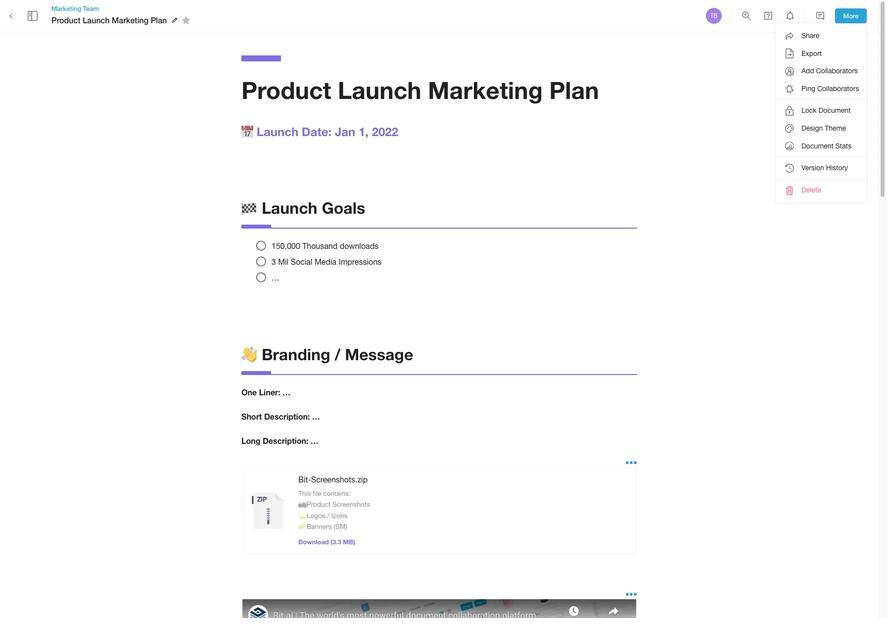 Task type: describe. For each thing, give the bounding box(es) containing it.
version history button
[[776, 159, 868, 177]]

3 mil social media impressions
[[272, 257, 382, 266]]

150,000
[[272, 242, 300, 250]]

1,
[[359, 125, 369, 139]]

0 vertical spatial plan
[[151, 15, 167, 25]]

3
[[272, 257, 276, 266]]

date:
[[302, 125, 332, 139]]

launch down team
[[83, 15, 110, 25]]

more
[[844, 12, 859, 20]]

design theme
[[802, 124, 847, 132]]

document stats
[[802, 142, 852, 150]]

ping collaborators
[[802, 85, 860, 92]]

lock document
[[802, 107, 851, 115]]

lock
[[802, 107, 817, 115]]

download (3.3 mb)
[[299, 539, 355, 546]]

short
[[242, 412, 262, 421]]

1 horizontal spatial /
[[335, 345, 341, 364]]

tb
[[711, 12, 718, 19]]

screenshots
[[333, 501, 370, 509]]

tb button
[[705, 6, 724, 25]]

collaborators for ping collaborators
[[818, 85, 860, 92]]

team
[[83, 4, 99, 12]]

ping
[[802, 85, 816, 92]]

1 horizontal spatial plan
[[550, 76, 599, 104]]

version
[[802, 164, 825, 172]]

👋 branding / message
[[242, 345, 414, 364]]

2 vertical spatial marketing
[[428, 76, 543, 104]]

description: for long
[[263, 436, 309, 446]]

jan
[[335, 125, 356, 139]]

1 horizontal spatial marketing
[[112, 15, 149, 25]]

1 vertical spatial product
[[242, 76, 331, 104]]

long description: …
[[242, 436, 319, 446]]

message
[[345, 345, 414, 364]]

branding
[[262, 345, 331, 364]]

mb)
[[343, 539, 355, 546]]

document inside button
[[802, 142, 834, 150]]

1 vertical spatial product launch marketing plan
[[242, 76, 599, 104]]

… for long description: …
[[311, 436, 319, 446]]

one liner: …
[[242, 388, 291, 397]]

bit-screenshots.zip
[[299, 475, 368, 484]]

this
[[299, 490, 311, 497]]

launch up 150,000 in the left top of the page
[[262, 198, 318, 217]]

bit-
[[299, 475, 311, 484]]

file
[[313, 490, 321, 497]]

🏁 launch goals
[[242, 198, 365, 217]]

add
[[802, 67, 815, 75]]

0 vertical spatial product
[[51, 15, 81, 25]]

collaborators for add collaborators
[[817, 67, 859, 75]]

… down 3
[[272, 273, 280, 282]]

lock document button
[[776, 102, 868, 120]]

goals
[[322, 198, 365, 217]]

delete
[[802, 186, 822, 194]]

marketing team link
[[51, 4, 194, 13]]

0 horizontal spatial product launch marketing plan
[[51, 15, 167, 25]]

social
[[291, 257, 313, 266]]

stats
[[836, 142, 852, 150]]

2022
[[372, 125, 399, 139]]

one
[[242, 388, 257, 397]]

long
[[242, 436, 261, 446]]

add collaborators
[[802, 67, 859, 75]]

🏁
[[242, 198, 257, 217]]



Task type: vqa. For each thing, say whether or not it's contained in the screenshot.
Branding
yes



Task type: locate. For each thing, give the bounding box(es) containing it.
document down design theme button
[[802, 142, 834, 150]]

0 vertical spatial product launch marketing plan
[[51, 15, 167, 25]]

short description: …
[[242, 412, 320, 421]]

0 horizontal spatial plan
[[151, 15, 167, 25]]

media
[[315, 257, 337, 266]]

0 vertical spatial collaborators
[[817, 67, 859, 75]]

0 horizontal spatial /
[[328, 512, 330, 520]]

description: up long description: …
[[264, 412, 310, 421]]

/ left message
[[335, 345, 341, 364]]

… for one liner: …
[[283, 388, 291, 397]]

… right liner:
[[283, 388, 291, 397]]

delete button
[[776, 182, 868, 199]]

1 vertical spatial /
[[328, 512, 330, 520]]

👉banners
[[299, 523, 332, 531]]

👋
[[242, 345, 257, 364]]

0 horizontal spatial product
[[51, 15, 81, 25]]

0 vertical spatial /
[[335, 345, 341, 364]]

(sm)
[[334, 523, 347, 531]]

… up long description: …
[[312, 412, 320, 421]]

download
[[299, 539, 329, 546]]

1 vertical spatial document
[[802, 142, 834, 150]]

contains:
[[323, 490, 351, 497]]

1 vertical spatial marketing
[[112, 15, 149, 25]]

1 vertical spatial collaborators
[[818, 85, 860, 92]]

downloads
[[340, 242, 379, 250]]

share button
[[776, 27, 868, 45]]

impressions
[[339, 257, 382, 266]]

1 vertical spatial description:
[[263, 436, 309, 446]]

description: for short
[[264, 412, 310, 421]]

history
[[827, 164, 849, 172]]

collaborators up ping collaborators
[[817, 67, 859, 75]]

1 vertical spatial plan
[[550, 76, 599, 104]]

export button
[[776, 45, 868, 62]]

… for short description: …
[[312, 412, 320, 421]]

this file contains: 📷product screenshots ⭐️logos / icons 👉banners (sm)
[[299, 490, 370, 531]]

0 vertical spatial marketing
[[51, 4, 81, 12]]

📷product
[[299, 501, 331, 509]]

thousand
[[303, 242, 338, 250]]

product launch marketing plan
[[51, 15, 167, 25], [242, 76, 599, 104]]

marketing team
[[51, 4, 99, 12]]

design
[[802, 124, 823, 132]]

add collaborators button
[[776, 62, 868, 80]]

⭐️logos
[[299, 512, 326, 520]]

description:
[[264, 412, 310, 421], [263, 436, 309, 446]]

1 horizontal spatial product
[[242, 76, 331, 104]]

… up bit-
[[311, 436, 319, 446]]

collaborators down add collaborators
[[818, 85, 860, 92]]

launch
[[83, 15, 110, 25], [338, 76, 422, 104], [257, 125, 299, 139], [262, 198, 318, 217]]

document up theme
[[819, 107, 851, 115]]

document stats button
[[776, 137, 868, 155]]

favorite image
[[180, 14, 192, 26]]

📅 launch date: jan 1, 2022
[[242, 125, 399, 139]]

0 vertical spatial document
[[819, 107, 851, 115]]

/ left icons
[[328, 512, 330, 520]]

launch right 📅
[[257, 125, 299, 139]]

📅
[[242, 125, 253, 139]]

liner:
[[259, 388, 280, 397]]

(3.3
[[331, 539, 341, 546]]

more button
[[836, 8, 867, 23]]

/
[[335, 345, 341, 364], [328, 512, 330, 520]]

mil
[[278, 257, 289, 266]]

2 horizontal spatial marketing
[[428, 76, 543, 104]]

export
[[802, 49, 822, 57]]

1 horizontal spatial product launch marketing plan
[[242, 76, 599, 104]]

download (3.3 mb) link
[[299, 539, 355, 546]]

version history
[[802, 164, 849, 172]]

document inside button
[[819, 107, 851, 115]]

collaborators
[[817, 67, 859, 75], [818, 85, 860, 92]]

screenshots.zip
[[311, 475, 368, 484]]

launch up 2022
[[338, 76, 422, 104]]

design theme button
[[776, 120, 868, 137]]

product
[[51, 15, 81, 25], [242, 76, 331, 104]]

share
[[802, 32, 820, 40]]

icons
[[332, 512, 348, 520]]

/ inside this file contains: 📷product screenshots ⭐️logos / icons 👉banners (sm)
[[328, 512, 330, 520]]

…
[[272, 273, 280, 282], [283, 388, 291, 397], [312, 412, 320, 421], [311, 436, 319, 446]]

document
[[819, 107, 851, 115], [802, 142, 834, 150]]

description: down short description: …
[[263, 436, 309, 446]]

marketing
[[51, 4, 81, 12], [112, 15, 149, 25], [428, 76, 543, 104]]

ping collaborators button
[[776, 80, 868, 98]]

150,000 thousand downloads
[[272, 242, 379, 250]]

0 horizontal spatial marketing
[[51, 4, 81, 12]]

theme
[[825, 124, 847, 132]]

plan
[[151, 15, 167, 25], [550, 76, 599, 104]]

0 vertical spatial description:
[[264, 412, 310, 421]]



